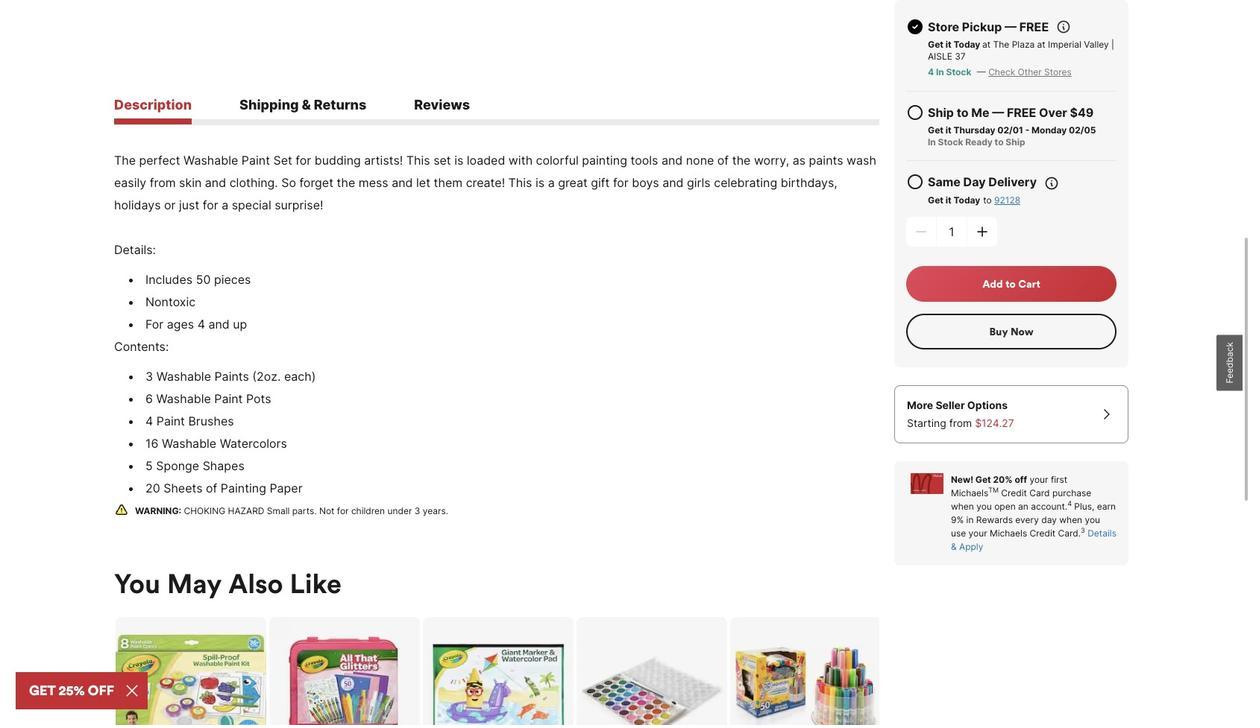 Task type: describe. For each thing, give the bounding box(es) containing it.
get it today at the plaza at imperial valley | aisle 37
[[928, 39, 1114, 62]]

124.27
[[982, 417, 1014, 430]]

forget
[[299, 175, 333, 190]]

credit inside 4 plus, earn 9% in rewards every day when you use your michaels credit card.
[[1030, 528, 1056, 539]]

like
[[290, 567, 341, 601]]

add
[[982, 277, 1003, 291]]

pickup
[[962, 19, 1002, 34]]

0 vertical spatial &
[[302, 97, 311, 112]]

washable inside the perfect washable paint set for budding artists! this set is loaded with colorful painting tools and none of the worry, as paints wash easily from skin and clothing. so forget the mess and let them create! this is a great gift for boys and girls celebrating birthdays, holidays or just for a special surprise!
[[184, 153, 238, 168]]

or
[[164, 197, 176, 212]]

gift
[[591, 175, 610, 190]]

just
[[179, 197, 199, 212]]

from inside the perfect washable paint set for budding artists! this set is loaded with colorful painting tools and none of the worry, as paints wash easily from skin and clothing. so forget the mess and let them create! this is a great gift for boys and girls celebrating birthdays, holidays or just for a special surprise!
[[150, 175, 176, 190]]

of inside the perfect washable paint set for budding artists! this set is loaded with colorful painting tools and none of the worry, as paints wash easily from skin and clothing. so forget the mess and let them create! this is a great gift for boys and girls celebrating birthdays, holidays or just for a special surprise!
[[717, 153, 729, 168]]

5
[[145, 459, 153, 473]]

4 down aisle at the right top
[[928, 66, 934, 78]]

1 horizontal spatial a
[[548, 175, 555, 190]]

day
[[1041, 515, 1057, 526]]

1 vertical spatial free
[[1007, 105, 1036, 120]]

9%
[[951, 515, 964, 526]]

from inside more seller options starting from $ 124.27
[[949, 417, 972, 430]]

years.
[[423, 506, 448, 517]]

set
[[433, 153, 451, 168]]

details:
[[114, 242, 156, 257]]

includes
[[145, 272, 193, 287]]

0 vertical spatial —
[[1005, 19, 1017, 34]]

0 vertical spatial this
[[406, 153, 430, 168]]

your inside 4 plus, earn 9% in rewards every day when you use your michaels credit card.
[[969, 528, 987, 539]]

use
[[951, 528, 966, 539]]

and right tools
[[661, 153, 683, 168]]

you
[[114, 567, 160, 601]]

get it thursday 02/01 - monday 02/05 in stock ready to ship
[[928, 125, 1096, 148]]

in
[[966, 515, 974, 526]]

& inside 3 details & apply
[[951, 541, 957, 553]]

37
[[955, 51, 966, 62]]

in inside 'get it thursday 02/01 - monday 02/05 in stock ready to ship'
[[928, 136, 936, 148]]

painting
[[582, 153, 627, 168]]

first
[[1051, 474, 1067, 486]]

artists!
[[364, 153, 403, 168]]

rewards
[[976, 515, 1013, 526]]

2 vertical spatial paint
[[156, 414, 185, 429]]

when inside 4 plus, earn 9% in rewards every day when you use your michaels credit card.
[[1059, 515, 1082, 526]]

stock inside 'get it thursday 02/01 - monday 02/05 in stock ready to ship'
[[938, 136, 963, 148]]

up
[[233, 317, 247, 332]]

parts.
[[292, 506, 317, 517]]

sponge
[[156, 459, 199, 473]]

3 details & apply
[[951, 527, 1116, 553]]

valley
[[1084, 39, 1109, 50]]

|
[[1111, 39, 1114, 50]]

tm credit card purchase when you open an account.
[[951, 487, 1091, 512]]

imperial
[[1048, 39, 1081, 50]]

16
[[145, 436, 158, 451]]

1 vertical spatial 3
[[414, 506, 420, 517]]

painting
[[221, 481, 266, 496]]

plaza
[[1012, 39, 1035, 50]]

washable up the sponge
[[162, 436, 216, 451]]

washable right 6
[[156, 391, 211, 406]]

plcc card logo image
[[911, 474, 943, 494]]

ship to me — free over $49
[[928, 105, 1094, 120]]

aisle
[[928, 51, 952, 62]]

— for free
[[992, 105, 1004, 120]]

now
[[1011, 325, 1033, 339]]

20%
[[993, 474, 1013, 486]]

reviews
[[414, 97, 470, 112]]

so
[[281, 175, 296, 190]]

4 inside 4 plus, earn 9% in rewards every day when you use your michaels credit card.
[[1067, 500, 1072, 508]]

to inside button
[[1006, 277, 1016, 291]]

loaded
[[467, 153, 505, 168]]

let
[[416, 175, 430, 190]]

today for to
[[954, 195, 980, 206]]

store
[[928, 19, 959, 34]]

92128 link
[[994, 195, 1020, 206]]

open samedaydelivery details modal image
[[1044, 176, 1059, 191]]

monday
[[1032, 125, 1067, 136]]

0 vertical spatial free
[[1019, 19, 1049, 34]]

details
[[1088, 528, 1116, 539]]

michaels inside 4 plus, earn 9% in rewards every day when you use your michaels credit card.
[[990, 528, 1027, 539]]

tab list containing description
[[114, 97, 879, 125]]

1 horizontal spatial is
[[535, 175, 545, 190]]

paint inside the perfect washable paint set for budding artists! this set is loaded with colorful painting tools and none of the worry, as paints wash easily from skin and clothing. so forget the mess and let them create! this is a great gift for boys and girls celebrating birthdays, holidays or just for a special surprise!
[[242, 153, 270, 168]]

over
[[1039, 105, 1067, 120]]

special
[[232, 197, 271, 212]]

0 horizontal spatial ship
[[928, 105, 954, 120]]

create!
[[466, 175, 505, 190]]

nontoxic
[[145, 294, 196, 309]]

buy now
[[989, 325, 1033, 339]]

4 inside 3 washable paints (2oz. each) 6 washable paint pots 4 paint brushes 16 washable watercolors 5 sponge shapes 20 sheets of painting paper
[[145, 414, 153, 429]]

your first michaels
[[951, 474, 1067, 499]]

1 vertical spatial paint
[[214, 391, 243, 406]]

off
[[1015, 474, 1027, 486]]

paper
[[270, 481, 303, 496]]

an
[[1018, 501, 1028, 512]]

and left let
[[392, 175, 413, 190]]

paints
[[809, 153, 843, 168]]

$49
[[1070, 105, 1094, 120]]

you may also like
[[114, 567, 341, 601]]

-
[[1025, 125, 1029, 136]]

the inside get it today at the plaza at imperial valley | aisle 37
[[993, 39, 1009, 50]]

surprise!
[[275, 197, 323, 212]]

colorful
[[536, 153, 579, 168]]

for right just
[[203, 197, 218, 212]]

details & apply link
[[951, 528, 1116, 553]]

add to cart
[[982, 277, 1040, 291]]

4 inside includes 50 pieces nontoxic for ages 4 and up contents:
[[197, 317, 205, 332]]

0 vertical spatial in
[[936, 66, 944, 78]]

to left me
[[957, 105, 969, 120]]

check
[[988, 66, 1015, 78]]

as
[[793, 153, 806, 168]]

0 vertical spatial the
[[732, 153, 751, 168]]

choking
[[184, 506, 225, 517]]

add to cart button
[[906, 266, 1117, 302]]

today for at
[[954, 39, 980, 50]]

them
[[434, 175, 463, 190]]

1 horizontal spatial tabler image
[[1056, 19, 1071, 34]]

other
[[1018, 66, 1042, 78]]

description
[[114, 97, 192, 112]]



Task type: locate. For each thing, give the bounding box(es) containing it.
1 horizontal spatial &
[[951, 541, 957, 553]]

every
[[1015, 515, 1039, 526]]

at right plaza
[[1037, 39, 1045, 50]]

apply
[[959, 541, 983, 553]]

ready
[[965, 136, 993, 148]]

0 horizontal spatial a
[[222, 197, 228, 212]]

a left special
[[222, 197, 228, 212]]

open
[[994, 501, 1016, 512]]

92128
[[994, 195, 1020, 206]]

1 vertical spatial tabler image
[[906, 173, 924, 191]]

when
[[951, 501, 974, 512], [1059, 515, 1082, 526]]

button to increment counter for number stepper image
[[975, 224, 990, 239]]

credit
[[1001, 488, 1027, 499], [1030, 528, 1056, 539]]

michaels down rewards
[[990, 528, 1027, 539]]

today inside get it today at the plaza at imperial valley | aisle 37
[[954, 39, 980, 50]]

today down day
[[954, 195, 980, 206]]

0 horizontal spatial michaels
[[951, 488, 988, 499]]

wash
[[847, 153, 876, 168]]

3 for 3 washable paints (2oz. each) 6 washable paint pots 4 paint brushes 16 washable watercolors 5 sponge shapes 20 sheets of painting paper
[[145, 369, 153, 384]]

1 vertical spatial you
[[1085, 515, 1100, 526]]

of inside 3 washable paints (2oz. each) 6 washable paint pots 4 paint brushes 16 washable watercolors 5 sponge shapes 20 sheets of painting paper
[[206, 481, 217, 496]]

at
[[982, 39, 991, 50], [1037, 39, 1045, 50]]

new! get 20% off
[[951, 474, 1027, 486]]

get inside get it today at the plaza at imperial valley | aisle 37
[[928, 39, 943, 50]]

— right me
[[992, 105, 1004, 120]]

for
[[296, 153, 311, 168], [613, 175, 629, 190], [203, 197, 218, 212], [337, 506, 349, 517]]

tabler image left same
[[906, 173, 924, 191]]

it up aisle at the right top
[[946, 39, 951, 50]]

under
[[387, 506, 412, 517]]

2 at from the left
[[1037, 39, 1045, 50]]

get for get it thursday 02/01 - monday 02/05 in stock ready to ship
[[928, 125, 943, 136]]

mess
[[359, 175, 388, 190]]

get down same
[[928, 195, 943, 206]]

tabler image
[[906, 104, 924, 122]]

4 right the ages
[[197, 317, 205, 332]]

contents:
[[114, 339, 169, 354]]

0 vertical spatial stock
[[946, 66, 971, 78]]

this
[[406, 153, 430, 168], [508, 175, 532, 190]]

at down store pickup — free
[[982, 39, 991, 50]]

1 it from the top
[[946, 39, 951, 50]]

washable up skin
[[184, 153, 238, 168]]

0 horizontal spatial of
[[206, 481, 217, 496]]

paints
[[214, 369, 249, 384]]

stock down "37"
[[946, 66, 971, 78]]

0 horizontal spatial your
[[969, 528, 987, 539]]

0 vertical spatial your
[[1030, 474, 1048, 486]]

0 vertical spatial michaels
[[951, 488, 988, 499]]

paint down paints
[[214, 391, 243, 406]]

0 vertical spatial is
[[454, 153, 463, 168]]

michaels inside your first michaels
[[951, 488, 988, 499]]

of up choking
[[206, 481, 217, 496]]

the down the budding
[[337, 175, 355, 190]]

1 horizontal spatial your
[[1030, 474, 1048, 486]]

is
[[454, 153, 463, 168], [535, 175, 545, 190]]

paint up clothing.
[[242, 153, 270, 168]]

3 up 6
[[145, 369, 153, 384]]

watercolors
[[220, 436, 287, 451]]

returns
[[314, 97, 366, 112]]

02/01
[[997, 125, 1023, 136]]

for right the not at the left of the page
[[337, 506, 349, 517]]

1 today from the top
[[954, 39, 980, 50]]

and left "girls"
[[662, 175, 684, 190]]

0 horizontal spatial &
[[302, 97, 311, 112]]

1 vertical spatial today
[[954, 195, 980, 206]]

it inside get it today at the plaza at imperial valley | aisle 37
[[946, 39, 951, 50]]

0 vertical spatial credit
[[1001, 488, 1027, 499]]

ship down the 02/01
[[1006, 136, 1025, 148]]

new!
[[951, 474, 973, 486]]

ages
[[167, 317, 194, 332]]

shipping
[[239, 97, 299, 112]]

in up same
[[928, 136, 936, 148]]

get inside 'get it thursday 02/01 - monday 02/05 in stock ready to ship'
[[928, 125, 943, 136]]

the perfect washable paint set for budding artists! this set is loaded with colorful painting tools and none of the worry, as paints wash easily from skin and clothing. so forget the mess and let them create! this is a great gift for boys and girls celebrating birthdays, holidays or just for a special surprise!
[[114, 153, 876, 212]]

1 vertical spatial &
[[951, 541, 957, 553]]

tm
[[988, 487, 999, 495]]

2 vertical spatial it
[[946, 195, 951, 206]]

and right skin
[[205, 175, 226, 190]]

0 horizontal spatial you
[[976, 501, 992, 512]]

2 it from the top
[[946, 125, 951, 136]]

0 horizontal spatial at
[[982, 39, 991, 50]]

your up card at the bottom right of the page
[[1030, 474, 1048, 486]]

purchase
[[1052, 488, 1091, 499]]

of
[[717, 153, 729, 168], [206, 481, 217, 496]]

when up 9%
[[951, 501, 974, 512]]

it down same
[[946, 195, 951, 206]]

1 vertical spatial is
[[535, 175, 545, 190]]

0 vertical spatial a
[[548, 175, 555, 190]]

perfect
[[139, 153, 180, 168]]

0 vertical spatial of
[[717, 153, 729, 168]]

is right set
[[454, 153, 463, 168]]

1 vertical spatial —
[[977, 66, 986, 78]]

1 horizontal spatial the
[[993, 39, 1009, 50]]

you
[[976, 501, 992, 512], [1085, 515, 1100, 526]]

get left thursday
[[928, 125, 943, 136]]

from down perfect
[[150, 175, 176, 190]]

cart
[[1018, 277, 1040, 291]]

the up celebrating
[[732, 153, 751, 168]]

card
[[1030, 488, 1050, 499]]

more seller options starting from $ 124.27
[[907, 399, 1014, 430]]

— for check
[[977, 66, 986, 78]]

this up let
[[406, 153, 430, 168]]

credit inside the tm credit card purchase when you open an account.
[[1001, 488, 1027, 499]]

1 horizontal spatial at
[[1037, 39, 1045, 50]]

3 inside 3 details & apply
[[1081, 527, 1085, 535]]

crayola® all that glitters™ case, 50ct image
[[269, 617, 420, 726]]

Number Stepper text field
[[937, 217, 967, 247]]

and inside includes 50 pieces nontoxic for ages 4 and up contents:
[[208, 317, 230, 332]]

0 vertical spatial when
[[951, 501, 974, 512]]

20
[[145, 481, 160, 496]]

3 left details
[[1081, 527, 1085, 535]]

for right gift
[[613, 175, 629, 190]]

2 today from the top
[[954, 195, 980, 206]]

0 vertical spatial ship
[[928, 105, 954, 120]]

celebrating
[[714, 175, 777, 190]]

0 horizontal spatial the
[[337, 175, 355, 190]]

and left up
[[208, 317, 230, 332]]

get for get it today at the plaza at imperial valley | aisle 37
[[928, 39, 943, 50]]

holidays
[[114, 197, 161, 212]]

account.
[[1031, 501, 1067, 512]]

when inside the tm credit card purchase when you open an account.
[[951, 501, 974, 512]]

you inside the tm credit card purchase when you open an account.
[[976, 501, 992, 512]]

stock
[[946, 66, 971, 78], [938, 136, 963, 148]]

in down aisle at the right top
[[936, 66, 944, 78]]

the inside the perfect washable paint set for budding artists! this set is loaded with colorful painting tools and none of the worry, as paints wash easily from skin and clothing. so forget the mess and let them create! this is a great gift for boys and girls celebrating birthdays, holidays or just for a special surprise!
[[114, 153, 136, 168]]

the up easily at the top left of page
[[114, 153, 136, 168]]

1 horizontal spatial when
[[1059, 515, 1082, 526]]

get
[[928, 39, 943, 50], [928, 125, 943, 136], [928, 195, 943, 206], [975, 474, 991, 486]]

1 vertical spatial ship
[[1006, 136, 1025, 148]]

delivery
[[988, 175, 1037, 189]]

3 inside 3 washable paints (2oz. each) 6 washable paint pots 4 paint brushes 16 washable watercolors 5 sponge shapes 20 sheets of painting paper
[[145, 369, 153, 384]]

sheets
[[163, 481, 202, 496]]

for
[[145, 317, 164, 332]]

when up card.
[[1059, 515, 1082, 526]]

0 horizontal spatial tabler image
[[906, 173, 924, 191]]

skin
[[179, 175, 202, 190]]

brushes
[[188, 414, 234, 429]]

credit down day
[[1030, 528, 1056, 539]]

&
[[302, 97, 311, 112], [951, 541, 957, 553]]

1 horizontal spatial ship
[[1006, 136, 1025, 148]]

may
[[167, 567, 222, 601]]

3 for 3 details & apply
[[1081, 527, 1085, 535]]

1 vertical spatial the
[[337, 175, 355, 190]]

3 right under on the left bottom of page
[[414, 506, 420, 517]]

1 vertical spatial in
[[928, 136, 936, 148]]

ship right tabler image
[[928, 105, 954, 120]]

0 vertical spatial today
[[954, 39, 980, 50]]

shipping & returns
[[239, 97, 366, 112]]

1 vertical spatial michaels
[[990, 528, 1027, 539]]

your inside your first michaels
[[1030, 474, 1048, 486]]

1 horizontal spatial michaels
[[990, 528, 1027, 539]]

to down same day delivery
[[983, 195, 992, 206]]

boys
[[632, 175, 659, 190]]

0 horizontal spatial this
[[406, 153, 430, 168]]

1 horizontal spatial 3
[[414, 506, 420, 517]]

today up "37"
[[954, 39, 980, 50]]

it left thursday
[[946, 125, 951, 136]]

hazard
[[228, 506, 264, 517]]

1 horizontal spatial from
[[949, 417, 972, 430]]

2 vertical spatial 3
[[1081, 527, 1085, 535]]

each)
[[284, 369, 316, 384]]

1 vertical spatial your
[[969, 528, 987, 539]]

easily
[[114, 175, 146, 190]]

0 vertical spatial the
[[993, 39, 1009, 50]]

tab list
[[114, 97, 879, 125]]

ship inside 'get it thursday 02/01 - monday 02/05 in stock ready to ship'
[[1006, 136, 1025, 148]]

4 down the purchase on the right of page
[[1067, 500, 1072, 508]]

card.
[[1058, 528, 1081, 539]]

0 horizontal spatial —
[[977, 66, 986, 78]]

0 horizontal spatial when
[[951, 501, 974, 512]]

store pickup — free
[[928, 19, 1049, 34]]

0 vertical spatial 3
[[145, 369, 153, 384]]

your up apply
[[969, 528, 987, 539]]

4 in stock — check other stores
[[928, 66, 1072, 78]]

you inside 4 plus, earn 9% in rewards every day when you use your michaels credit card.
[[1085, 515, 1100, 526]]

0 vertical spatial from
[[150, 175, 176, 190]]

1 at from the left
[[982, 39, 991, 50]]

0 horizontal spatial the
[[114, 153, 136, 168]]

0 horizontal spatial credit
[[1001, 488, 1027, 499]]

0 vertical spatial it
[[946, 39, 951, 50]]

1 horizontal spatial —
[[992, 105, 1004, 120]]

the down store pickup — free
[[993, 39, 1009, 50]]

— left check
[[977, 66, 986, 78]]

1 vertical spatial from
[[949, 417, 972, 430]]

artist's loft™ fundamentals™ watercolor pan set image
[[577, 617, 727, 726]]

1 horizontal spatial the
[[732, 153, 751, 168]]

get up the tm
[[975, 474, 991, 486]]

to inside 'get it thursday 02/01 - monday 02/05 in stock ready to ship'
[[995, 136, 1004, 148]]

0 horizontal spatial 3
[[145, 369, 153, 384]]

1 vertical spatial of
[[206, 481, 217, 496]]

0 vertical spatial paint
[[242, 153, 270, 168]]

it for get it today at the plaza at imperial valley | aisle 37
[[946, 39, 951, 50]]

0 horizontal spatial is
[[454, 153, 463, 168]]

you down 'plus,'
[[1085, 515, 1100, 526]]

1 vertical spatial this
[[508, 175, 532, 190]]

credit down the off
[[1001, 488, 1027, 499]]

4 down 6
[[145, 414, 153, 429]]

for right set
[[296, 153, 311, 168]]

is down colorful
[[535, 175, 545, 190]]

a left great
[[548, 175, 555, 190]]

1 horizontal spatial of
[[717, 153, 729, 168]]

2 horizontal spatial 3
[[1081, 527, 1085, 535]]

3 it from the top
[[946, 195, 951, 206]]

get for get it today to 92128
[[928, 195, 943, 206]]

michaels down new!
[[951, 488, 988, 499]]

of right none
[[717, 153, 729, 168]]

starting
[[907, 417, 946, 430]]

also
[[228, 567, 283, 601]]

free up -
[[1007, 105, 1036, 120]]

crayola® watercolor & marker pad image
[[423, 617, 574, 726]]

1 horizontal spatial credit
[[1030, 528, 1056, 539]]

this down with
[[508, 175, 532, 190]]

1 vertical spatial when
[[1059, 515, 1082, 526]]

clothing.
[[229, 175, 278, 190]]

you up rewards
[[976, 501, 992, 512]]

1 vertical spatial the
[[114, 153, 136, 168]]

crayola® pip-squeaks™ telescoping marker tower image
[[730, 617, 881, 726]]

birthdays,
[[781, 175, 837, 190]]

1 horizontal spatial this
[[508, 175, 532, 190]]

today
[[954, 39, 980, 50], [954, 195, 980, 206]]

girls
[[687, 175, 711, 190]]

to down the 02/01
[[995, 136, 1004, 148]]

cray spill proof paint  set image
[[116, 617, 266, 726]]

paint
[[242, 153, 270, 168], [214, 391, 243, 406], [156, 414, 185, 429]]

tabler image
[[1056, 19, 1071, 34], [906, 173, 924, 191]]

shapes
[[203, 459, 244, 473]]

6
[[145, 391, 153, 406]]

1 horizontal spatial you
[[1085, 515, 1100, 526]]

washable left paints
[[156, 369, 211, 384]]

options
[[967, 399, 1008, 412]]

stores
[[1044, 66, 1072, 78]]

1 vertical spatial a
[[222, 197, 228, 212]]

paint up the 16
[[156, 414, 185, 429]]

1 vertical spatial it
[[946, 125, 951, 136]]

more
[[907, 399, 933, 412]]

earn
[[1097, 501, 1116, 512]]

1 vertical spatial stock
[[938, 136, 963, 148]]

children
[[351, 506, 385, 517]]

free up plaza
[[1019, 19, 1049, 34]]

$
[[975, 417, 982, 430]]

—
[[1005, 19, 1017, 34], [977, 66, 986, 78], [992, 105, 1004, 120]]

same
[[928, 175, 961, 189]]

get up aisle at the right top
[[928, 39, 943, 50]]

it for get it today to 92128
[[946, 195, 951, 206]]

02/05
[[1069, 125, 1096, 136]]

thursday
[[954, 125, 995, 136]]

0 vertical spatial tabler image
[[1056, 19, 1071, 34]]

1 vertical spatial credit
[[1030, 528, 1056, 539]]

& down use
[[951, 541, 957, 553]]

it for get it thursday 02/01 - monday 02/05 in stock ready to ship
[[946, 125, 951, 136]]

tabler image up imperial
[[1056, 19, 1071, 34]]

0 vertical spatial you
[[976, 501, 992, 512]]

from left $
[[949, 417, 972, 430]]

& left returns
[[302, 97, 311, 112]]

0 horizontal spatial from
[[150, 175, 176, 190]]

2 vertical spatial —
[[992, 105, 1004, 120]]

it inside 'get it thursday 02/01 - monday 02/05 in stock ready to ship'
[[946, 125, 951, 136]]

stock down thursday
[[938, 136, 963, 148]]

— up plaza
[[1005, 19, 1017, 34]]

to right "add"
[[1006, 277, 1016, 291]]

2 horizontal spatial —
[[1005, 19, 1017, 34]]



Task type: vqa. For each thing, say whether or not it's contained in the screenshot.
5
yes



